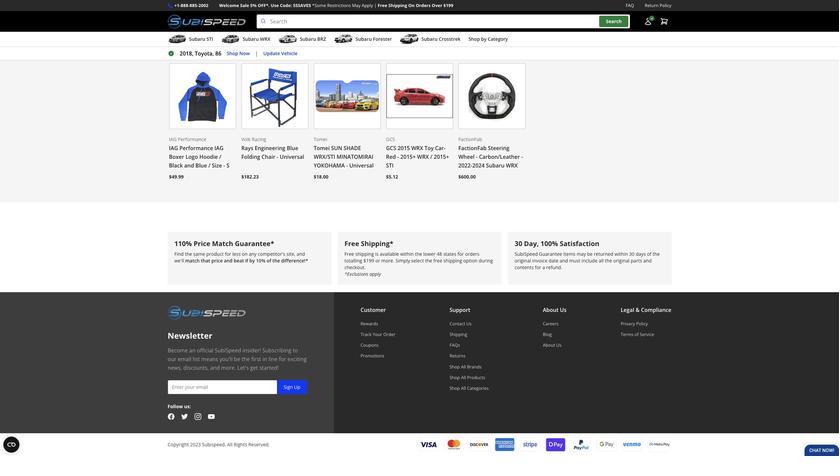 Task type: locate. For each thing, give the bounding box(es) containing it.
2018,
[[180, 50, 193, 57]]

universal inside tomei tomei sun shade wrx/sti minatomirai yokohama - universal
[[349, 162, 374, 170]]

- down minatomirai
[[346, 162, 348, 170]]

wrx down "carbon/leather"
[[506, 162, 518, 170]]

shipping
[[388, 2, 407, 8], [450, 332, 467, 338]]

1 horizontal spatial of
[[635, 332, 639, 338]]

/ up size on the top left of the page
[[219, 154, 221, 161]]

be up include
[[587, 251, 593, 258]]

be inside the become an official subispeed insider! subscribing to our email list means you'll be the first in line for exciting news, discounts, and more. let's get started!
[[234, 356, 240, 363]]

1 vertical spatial sti
[[386, 162, 394, 170]]

policy
[[660, 2, 672, 8], [636, 321, 648, 327]]

0 vertical spatial |
[[374, 2, 377, 8]]

the up match
[[185, 251, 192, 258]]

subaru for subaru crosstrek
[[421, 36, 438, 42]]

more. down available
[[381, 258, 394, 264]]

privacy
[[621, 321, 635, 327]]

shop for shop by category
[[469, 36, 480, 42]]

sti inside subaru sti dropdown button
[[207, 36, 213, 42]]

shop left now
[[227, 50, 238, 57]]

0 vertical spatial factionfab
[[458, 136, 482, 143]]

within right returned
[[615, 251, 628, 258]]

1 horizontal spatial |
[[374, 2, 377, 8]]

1 vertical spatial about us
[[543, 343, 562, 349]]

subaru for subaru sti
[[189, 36, 205, 42]]

1 vertical spatial shipping
[[444, 258, 462, 264]]

2 vertical spatial free
[[345, 251, 354, 258]]

the up let's
[[242, 356, 250, 363]]

subispeed logo image down 2002
[[168, 14, 246, 29]]

0 vertical spatial blue
[[287, 145, 298, 152]]

original up contents
[[515, 258, 531, 264]]

2 within from the left
[[615, 251, 628, 258]]

universal
[[280, 154, 304, 161], [349, 162, 374, 170]]

googlepay image
[[596, 438, 617, 453]]

1 vertical spatial universal
[[349, 162, 374, 170]]

- left "s"
[[223, 162, 225, 170]]

a subaru sti thumbnail image image
[[168, 34, 186, 44]]

1 horizontal spatial blue
[[287, 145, 298, 152]]

of right terms
[[635, 332, 639, 338]]

0 horizontal spatial universal
[[280, 154, 304, 161]]

shipping left the is
[[355, 251, 374, 258]]

picture of gcs 2015 wrx toy car-red - 2015+ wrx / 2015+ sti image
[[386, 63, 453, 129]]

1 vertical spatial |
[[255, 50, 258, 57]]

factionfab factionfab steering wheel - carbon/leather - 2022-2024 subaru wrx
[[458, 136, 523, 170]]

1 horizontal spatial be
[[587, 251, 593, 258]]

and left beat
[[224, 258, 233, 264]]

legal & compliance
[[621, 307, 672, 314]]

30 left day,
[[515, 240, 522, 249]]

by
[[481, 36, 487, 42], [249, 258, 255, 264]]

find the same product for less on any competitor's site, and we'll
[[174, 251, 305, 264]]

the up select
[[415, 251, 422, 258]]

shop down "returns"
[[450, 364, 460, 370]]

sssave5
[[293, 2, 311, 8]]

2 vertical spatial us
[[556, 343, 562, 349]]

returns link
[[450, 354, 489, 360]]

site,
[[287, 251, 295, 258]]

wrx inside dropdown button
[[260, 36, 270, 42]]

and down 'logo'
[[184, 162, 194, 170]]

for right "line"
[[279, 356, 286, 363]]

/
[[219, 154, 221, 161], [430, 154, 432, 161], [208, 162, 211, 170]]

recently
[[168, 42, 202, 53]]

0 horizontal spatial original
[[515, 258, 531, 264]]

- right 'chair'
[[277, 154, 278, 161]]

facebook logo image
[[168, 414, 174, 421]]

shop inside the shop by category 'dropdown button'
[[469, 36, 480, 42]]

0 vertical spatial gcs
[[386, 136, 395, 143]]

tomtg701a-sb00b tomei sun shade 59*28 wrx/sti minatomirai yokohama, image
[[314, 63, 381, 129]]

code:
[[280, 2, 292, 8]]

$600.00
[[458, 174, 476, 180]]

1 horizontal spatial sti
[[386, 162, 394, 170]]

shade
[[344, 145, 361, 152]]

by right if
[[249, 258, 255, 264]]

shop down shop all products
[[450, 386, 460, 392]]

universal for engineering
[[280, 154, 304, 161]]

you'll
[[220, 356, 233, 363]]

more.
[[381, 258, 394, 264], [221, 365, 236, 372]]

subispeed down day,
[[515, 251, 538, 258]]

beat
[[234, 258, 244, 264]]

0 horizontal spatial be
[[234, 356, 240, 363]]

1 vertical spatial gcs
[[386, 145, 396, 152]]

2015
[[398, 145, 410, 152]]

by left category
[[481, 36, 487, 42]]

universal right 'chair'
[[280, 154, 304, 161]]

all for brands
[[461, 364, 466, 370]]

$199 inside free shipping* free shipping is available within the lower 48 states for orders totalling $199 or more. simply select the free shipping option during checkout. *exclusions apply
[[364, 258, 374, 264]]

for left a
[[535, 265, 541, 271]]

apply
[[362, 2, 373, 8]]

performance
[[178, 136, 206, 143], [179, 145, 213, 152]]

for inside free shipping* free shipping is available within the lower 48 states for orders totalling $199 or more. simply select the free shipping option during checkout. *exclusions apply
[[458, 251, 464, 258]]

product
[[206, 251, 224, 258]]

let's
[[237, 365, 249, 372]]

&
[[636, 307, 640, 314]]

contents
[[515, 265, 534, 271]]

0 vertical spatial us
[[560, 307, 567, 314]]

terms of service link
[[621, 332, 672, 338]]

subispeed logo image up newsletter
[[168, 306, 246, 320]]

us up "careers" link
[[560, 307, 567, 314]]

shipping left on
[[388, 2, 407, 8]]

1 vertical spatial subispeed
[[215, 347, 241, 355]]

$199 left "or"
[[364, 258, 374, 264]]

terms
[[621, 332, 634, 338]]

categories
[[467, 386, 489, 392]]

shoppay image
[[546, 438, 566, 453]]

shipping*
[[361, 240, 393, 249]]

sti up toyota,
[[207, 36, 213, 42]]

within up simply
[[400, 251, 414, 258]]

subaru up now
[[243, 36, 259, 42]]

and up difference!*
[[297, 251, 305, 258]]

1 horizontal spatial subispeed
[[515, 251, 538, 258]]

2 vertical spatial of
[[635, 332, 639, 338]]

subaru left "crosstrek"
[[421, 36, 438, 42]]

subaru down "carbon/leather"
[[486, 162, 505, 170]]

1 vertical spatial policy
[[636, 321, 648, 327]]

of right days
[[647, 251, 652, 258]]

0 horizontal spatial |
[[255, 50, 258, 57]]

shop by category button
[[469, 33, 508, 47]]

of down competitor's
[[267, 258, 271, 264]]

blue inside "volk racing rays engineering blue folding chair - universal"
[[287, 145, 298, 152]]

1 horizontal spatial by
[[481, 36, 487, 42]]

blue down hoodie
[[196, 162, 207, 170]]

and down items
[[560, 258, 568, 264]]

states
[[443, 251, 456, 258]]

1 horizontal spatial original
[[613, 258, 630, 264]]

policy up terms of service link
[[636, 321, 648, 327]]

1 horizontal spatial within
[[615, 251, 628, 258]]

- up the 2024
[[476, 154, 478, 161]]

rights
[[234, 442, 247, 449]]

0 vertical spatial subispeed
[[515, 251, 538, 258]]

0 horizontal spatial /
[[208, 162, 211, 170]]

all for products
[[461, 375, 466, 381]]

1 horizontal spatial shipping
[[450, 332, 467, 338]]

subaru up 2018, toyota, 86
[[189, 36, 205, 42]]

1 vertical spatial $199
[[364, 258, 374, 264]]

0 vertical spatial 30
[[515, 240, 522, 249]]

for right states
[[458, 251, 464, 258]]

0 vertical spatial be
[[587, 251, 593, 258]]

picture of factionfab steering wheel - carbon/leather - 2022-2024 subaru wrx image
[[458, 63, 525, 129]]

get
[[250, 365, 258, 372]]

1 gcs from the top
[[386, 136, 395, 143]]

over
[[432, 2, 442, 8]]

$49.99
[[169, 174, 184, 180]]

1 vertical spatial shipping
[[450, 332, 467, 338]]

| right apply
[[374, 2, 377, 8]]

tomei
[[314, 136, 327, 143], [314, 145, 330, 152]]

$199
[[443, 2, 453, 8], [364, 258, 374, 264]]

and down days
[[643, 258, 652, 264]]

and down means
[[210, 365, 220, 372]]

0 horizontal spatial subispeed
[[215, 347, 241, 355]]

2 horizontal spatial /
[[430, 154, 432, 161]]

coupons link
[[361, 343, 395, 349]]

1 vertical spatial be
[[234, 356, 240, 363]]

1 vertical spatial factionfab
[[458, 145, 487, 152]]

shop down shop all brands
[[450, 375, 460, 381]]

blue right engineering
[[287, 145, 298, 152]]

us
[[560, 307, 567, 314], [466, 321, 472, 327], [556, 343, 562, 349]]

blue
[[287, 145, 298, 152], [196, 162, 207, 170]]

0 horizontal spatial within
[[400, 251, 414, 258]]

universal down minatomirai
[[349, 162, 374, 170]]

0 vertical spatial by
[[481, 36, 487, 42]]

0 horizontal spatial sti
[[207, 36, 213, 42]]

sti down red
[[386, 162, 394, 170]]

2 gcs from the top
[[386, 145, 396, 152]]

10%
[[256, 258, 265, 264]]

wrx inside factionfab factionfab steering wheel - carbon/leather - 2022-2024 subaru wrx
[[506, 162, 518, 170]]

a subaru forester thumbnail image image
[[334, 34, 353, 44]]

1 vertical spatial subispeed logo image
[[168, 306, 246, 320]]

1 factionfab from the top
[[458, 136, 482, 143]]

contact us
[[450, 321, 472, 327]]

0 horizontal spatial shipping
[[355, 251, 374, 258]]

2015+ down "car-"
[[434, 154, 449, 161]]

1 vertical spatial tomei
[[314, 145, 330, 152]]

about up careers
[[543, 307, 559, 314]]

policy right return
[[660, 2, 672, 8]]

our
[[168, 356, 176, 363]]

0 horizontal spatial $199
[[364, 258, 374, 264]]

1 within from the left
[[400, 251, 414, 258]]

5%
[[250, 2, 257, 8]]

all left rights at the bottom of page
[[227, 442, 233, 449]]

match
[[185, 258, 200, 264]]

/ inside gcs gcs 2015 wrx toy car- red - 2015+ wrx / 2015+ sti
[[430, 154, 432, 161]]

1 vertical spatial more.
[[221, 365, 236, 372]]

us:
[[184, 404, 191, 410]]

about us down blog link
[[543, 343, 562, 349]]

0 vertical spatial universal
[[280, 154, 304, 161]]

us up the shipping link
[[466, 321, 472, 327]]

1 horizontal spatial 30
[[629, 251, 635, 258]]

1 horizontal spatial 2015+
[[434, 154, 449, 161]]

track
[[361, 332, 372, 338]]

list
[[193, 356, 200, 363]]

the inside find the same product for less on any competitor's site, and we'll
[[185, 251, 192, 258]]

service
[[640, 332, 654, 338]]

and inside the become an official subispeed insider! subscribing to our email list means you'll be the first in line for exciting news, discounts, and more. let's get started!
[[210, 365, 220, 372]]

30 up parts
[[629, 251, 635, 258]]

0 vertical spatial about
[[543, 307, 559, 314]]

about down blog
[[543, 343, 555, 349]]

venmo image
[[622, 438, 642, 453]]

1 horizontal spatial policy
[[660, 2, 672, 8]]

/ down toy
[[430, 154, 432, 161]]

hoodie
[[199, 154, 218, 161]]

*some restrictions may apply | free shipping on orders over $199
[[312, 2, 453, 8]]

for left the less
[[225, 251, 231, 258]]

0 vertical spatial of
[[647, 251, 652, 258]]

news,
[[168, 365, 182, 372]]

the right all
[[605, 258, 612, 264]]

welcome
[[219, 2, 239, 8]]

1 horizontal spatial shipping
[[444, 258, 462, 264]]

totalling
[[345, 258, 362, 264]]

subispeed logo image
[[168, 14, 246, 29], [168, 306, 246, 320]]

subaru left brz
[[300, 36, 316, 42]]

us down blog link
[[556, 343, 562, 349]]

for inside find the same product for less on any competitor's site, and we'll
[[225, 251, 231, 258]]

all down shop all products
[[461, 386, 466, 392]]

0 vertical spatial more.
[[381, 258, 394, 264]]

apply
[[370, 271, 381, 278]]

0 horizontal spatial 2015+
[[400, 154, 416, 161]]

1 horizontal spatial universal
[[349, 162, 374, 170]]

/ left size on the top left of the page
[[208, 162, 211, 170]]

boxer
[[169, 154, 184, 161]]

1 vertical spatial about
[[543, 343, 555, 349]]

2 about from the top
[[543, 343, 555, 349]]

0 vertical spatial tomei
[[314, 136, 327, 143]]

blue inside iag performance iag performance iag boxer logo hoodie / black and blue / size - s
[[196, 162, 207, 170]]

2024
[[472, 162, 485, 170]]

1 horizontal spatial $199
[[443, 2, 453, 8]]

sun
[[331, 145, 342, 152]]

items
[[563, 251, 576, 258]]

1 vertical spatial of
[[267, 258, 271, 264]]

| right now
[[255, 50, 258, 57]]

shipping down "contact"
[[450, 332, 467, 338]]

0 vertical spatial subispeed logo image
[[168, 14, 246, 29]]

line
[[269, 356, 278, 363]]

888-
[[181, 2, 190, 8]]

about us up "careers" link
[[543, 307, 567, 314]]

and inside iag performance iag performance iag boxer logo hoodie / black and blue / size - s
[[184, 162, 194, 170]]

all down shop all brands
[[461, 375, 466, 381]]

0 vertical spatial about us
[[543, 307, 567, 314]]

a
[[543, 265, 545, 271]]

follow
[[168, 404, 183, 410]]

2 horizontal spatial of
[[647, 251, 652, 258]]

up
[[294, 385, 300, 391]]

track your order
[[361, 332, 395, 338]]

subaru left the forester
[[356, 36, 372, 42]]

coupons
[[361, 343, 379, 349]]

shop now
[[227, 50, 250, 57]]

engineering
[[255, 145, 285, 152]]

0 horizontal spatial policy
[[636, 321, 648, 327]]

policy for privacy policy
[[636, 321, 648, 327]]

1 horizontal spatial more.
[[381, 258, 394, 264]]

30 day, 100% satisfaction subispeed guarantee items may be returned within 30 days of the original invoice date and must include all the original parts and contents for a refund.
[[515, 240, 660, 271]]

subaru for subaru forester
[[356, 36, 372, 42]]

shop inside the shop now link
[[227, 50, 238, 57]]

shop now link
[[227, 50, 250, 57]]

wrx up update
[[260, 36, 270, 42]]

0 vertical spatial sti
[[207, 36, 213, 42]]

shop for shop all brands
[[450, 364, 460, 370]]

all left brands
[[461, 364, 466, 370]]

button image
[[644, 17, 652, 26]]

2002
[[198, 2, 208, 8]]

$199 right over
[[443, 2, 453, 8]]

0 vertical spatial shipping
[[388, 2, 407, 8]]

2018, toyota, 86
[[180, 50, 221, 57]]

off*.
[[258, 2, 270, 8]]

by inside 'dropdown button'
[[481, 36, 487, 42]]

0 horizontal spatial 30
[[515, 240, 522, 249]]

within inside free shipping* free shipping is available within the lower 48 states for orders totalling $199 or more. simply select the free shipping option during checkout. *exclusions apply
[[400, 251, 414, 258]]

subaru for subaru wrx
[[243, 36, 259, 42]]

brands
[[467, 364, 482, 370]]

be up let's
[[234, 356, 240, 363]]

subispeed up you'll
[[215, 347, 241, 355]]

to
[[293, 347, 298, 355]]

0 vertical spatial policy
[[660, 2, 672, 8]]

0 horizontal spatial more.
[[221, 365, 236, 372]]

a subaru crosstrek thumbnail image image
[[400, 34, 419, 44]]

0 horizontal spatial by
[[249, 258, 255, 264]]

racing
[[252, 136, 266, 143]]

shop left category
[[469, 36, 480, 42]]

original left parts
[[613, 258, 630, 264]]

1 vertical spatial blue
[[196, 162, 207, 170]]

2015+ down 2015
[[400, 154, 416, 161]]

universal inside "volk racing rays engineering blue folding chair - universal"
[[280, 154, 304, 161]]

shipping down states
[[444, 258, 462, 264]]

more. inside the become an official subispeed insider! subscribing to our email list means you'll be the first in line for exciting news, discounts, and more. let's get started!
[[221, 365, 236, 372]]

- right red
[[397, 154, 399, 161]]

0 horizontal spatial blue
[[196, 162, 207, 170]]

1 vertical spatial us
[[466, 321, 472, 327]]

more. down you'll
[[221, 365, 236, 372]]

stripe image
[[520, 439, 540, 453]]

and inside find the same product for less on any competitor's site, and we'll
[[297, 251, 305, 258]]

shop for shop now
[[227, 50, 238, 57]]

may
[[352, 2, 361, 8]]



Task type: describe. For each thing, give the bounding box(es) containing it.
1 vertical spatial by
[[249, 258, 255, 264]]

guarantee*
[[235, 240, 274, 249]]

shop for shop all categories
[[450, 386, 460, 392]]

visa image
[[418, 439, 438, 453]]

use
[[271, 2, 279, 8]]

0 vertical spatial $199
[[443, 2, 453, 8]]

may
[[577, 251, 586, 258]]

2 2015+ from the left
[[434, 154, 449, 161]]

110%
[[174, 240, 192, 249]]

$5.12
[[386, 174, 398, 180]]

for inside the become an official subispeed insider! subscribing to our email list means you'll be the first in line for exciting news, discounts, and more. let's get started!
[[279, 356, 286, 363]]

wrx down toy
[[417, 154, 429, 161]]

is
[[375, 251, 379, 258]]

sign up
[[284, 385, 300, 391]]

110% price match guarantee*
[[174, 240, 274, 249]]

subaru wrx
[[243, 36, 270, 42]]

0 vertical spatial free
[[378, 2, 387, 8]]

shop all brands link
[[450, 364, 489, 370]]

select
[[411, 258, 424, 264]]

return policy
[[645, 2, 672, 8]]

match
[[212, 240, 233, 249]]

less
[[232, 251, 241, 258]]

amex image
[[495, 439, 515, 453]]

2 original from the left
[[613, 258, 630, 264]]

open widget image
[[3, 438, 19, 454]]

1 vertical spatial free
[[345, 240, 359, 249]]

iagiag-app-2081bkbls iag performance iag boxer logo hoodie / black and blue / size - s, image
[[169, 63, 236, 129]]

guarantee
[[539, 251, 562, 258]]

option
[[463, 258, 478, 264]]

Enter your email text field
[[168, 381, 307, 395]]

minatomirai
[[337, 154, 373, 161]]

2 tomei from the top
[[314, 145, 330, 152]]

1 subispeed logo image from the top
[[168, 14, 246, 29]]

any
[[249, 251, 257, 258]]

a subaru wrx thumbnail image image
[[221, 34, 240, 44]]

subispeed inside the become an official subispeed insider! subscribing to our email list means you'll be the first in line for exciting news, discounts, and more. let's get started!
[[215, 347, 241, 355]]

insider!
[[243, 347, 261, 355]]

within inside 30 day, 100% satisfaction subispeed guarantee items may be returned within 30 days of the original invoice date and must include all the original parts and contents for a refund.
[[615, 251, 628, 258]]

subispeed inside 30 day, 100% satisfaction subispeed guarantee items may be returned within 30 days of the original invoice date and must include all the original parts and contents for a refund.
[[515, 251, 538, 258]]

all
[[599, 258, 604, 264]]

paypal image
[[571, 438, 591, 453]]

update vehicle button
[[263, 50, 298, 57]]

us for contact us link on the right bottom of the page
[[466, 321, 472, 327]]

of inside 30 day, 100% satisfaction subispeed guarantee items may be returned within 30 days of the original invoice date and must include all the original parts and contents for a refund.
[[647, 251, 652, 258]]

privacy policy
[[621, 321, 648, 327]]

contact
[[450, 321, 465, 327]]

0 horizontal spatial shipping
[[388, 2, 407, 8]]

sti inside gcs gcs 2015 wrx toy car- red - 2015+ wrx / 2015+ sti
[[386, 162, 394, 170]]

search input field
[[256, 14, 630, 29]]

follow us:
[[168, 404, 191, 410]]

in
[[263, 356, 267, 363]]

or
[[375, 258, 380, 264]]

- inside "volk racing rays engineering blue folding chair - universal"
[[277, 154, 278, 161]]

update vehicle
[[263, 50, 298, 57]]

logo
[[186, 154, 198, 161]]

promotions link
[[361, 354, 395, 360]]

mastercard image
[[444, 439, 464, 453]]

- inside gcs gcs 2015 wrx toy car- red - 2015+ wrx / 2015+ sti
[[397, 154, 399, 161]]

100%
[[541, 240, 558, 249]]

parts
[[631, 258, 642, 264]]

twitter logo image
[[181, 414, 188, 421]]

tomei tomei sun shade wrx/sti minatomirai yokohama - universal
[[314, 136, 374, 170]]

- right "carbon/leather"
[[521, 154, 523, 161]]

2 factionfab from the top
[[458, 145, 487, 152]]

1 vertical spatial performance
[[179, 145, 213, 152]]

size
[[212, 162, 222, 170]]

free shipping* free shipping is available within the lower 48 states for orders totalling $199 or more. simply select the free shipping option during checkout. *exclusions apply
[[345, 240, 493, 278]]

$182.23
[[241, 174, 259, 180]]

subaru inside factionfab factionfab steering wheel - carbon/leather - 2022-2024 subaru wrx
[[486, 162, 505, 170]]

refund.
[[546, 265, 562, 271]]

1 horizontal spatial /
[[219, 154, 221, 161]]

subscribing
[[262, 347, 291, 355]]

- inside iag performance iag performance iag boxer logo hoodie / black and blue / size - s
[[223, 162, 225, 170]]

faqs
[[450, 343, 460, 349]]

be inside 30 day, 100% satisfaction subispeed guarantee items may be returned within 30 days of the original invoice date and must include all the original parts and contents for a refund.
[[587, 251, 593, 258]]

legal
[[621, 307, 634, 314]]

us for the about us link
[[556, 343, 562, 349]]

the right days
[[653, 251, 660, 258]]

sign up button
[[277, 381, 307, 395]]

promotions
[[361, 354, 384, 360]]

a subaru brz thumbnail image image
[[278, 34, 297, 44]]

*some
[[312, 2, 326, 8]]

wheel
[[458, 154, 475, 161]]

customer
[[361, 307, 386, 314]]

2 subispeed logo image from the top
[[168, 306, 246, 320]]

the inside the become an official subispeed insider! subscribing to our email list means you'll be the first in line for exciting news, discounts, and more. let's get started!
[[242, 356, 250, 363]]

price
[[211, 258, 223, 264]]

picture of rays engineering blue folding chair - universal image
[[241, 63, 308, 129]]

car-
[[435, 145, 446, 152]]

the down competitor's
[[272, 258, 280, 264]]

2 about us from the top
[[543, 343, 562, 349]]

policy for return policy
[[660, 2, 672, 8]]

must
[[569, 258, 580, 264]]

0 vertical spatial performance
[[178, 136, 206, 143]]

0 vertical spatial shipping
[[355, 251, 374, 258]]

0 horizontal spatial of
[[267, 258, 271, 264]]

the down the lower
[[425, 258, 432, 264]]

1 about us from the top
[[543, 307, 567, 314]]

shipping link
[[450, 332, 489, 338]]

shop all brands
[[450, 364, 482, 370]]

during
[[479, 258, 493, 264]]

+1-888-885-2002 link
[[174, 2, 208, 9]]

search
[[606, 18, 622, 25]]

shop for shop all products
[[450, 375, 460, 381]]

order
[[383, 332, 395, 338]]

discover image
[[469, 439, 489, 453]]

chair
[[262, 154, 275, 161]]

universal for shade
[[349, 162, 374, 170]]

return
[[645, 2, 659, 8]]

1 tomei from the top
[[314, 136, 327, 143]]

1 about from the top
[[543, 307, 559, 314]]

become an official subispeed insider! subscribing to our email list means you'll be the first in line for exciting news, discounts, and more. let's get started!
[[168, 347, 307, 372]]

1 2015+ from the left
[[400, 154, 416, 161]]

carbon/leather
[[479, 154, 520, 161]]

about us link
[[543, 343, 567, 349]]

metapay image
[[649, 444, 670, 447]]

86
[[215, 50, 221, 57]]

orders
[[416, 2, 431, 8]]

instagram logo image
[[194, 414, 201, 421]]

volk
[[241, 136, 251, 143]]

faq
[[626, 2, 634, 8]]

youtube logo image
[[208, 414, 215, 421]]

+1-
[[174, 2, 181, 8]]

48
[[437, 251, 442, 258]]

privacy policy link
[[621, 321, 672, 327]]

rewards link
[[361, 321, 395, 327]]

welcome sale 5% off*. use code: sssave5
[[219, 2, 311, 8]]

more. inside free shipping* free shipping is available within the lower 48 states for orders totalling $199 or more. simply select the free shipping option during checkout. *exclusions apply
[[381, 258, 394, 264]]

- inside tomei tomei sun shade wrx/sti minatomirai yokohama - universal
[[346, 162, 348, 170]]

match that price and beat if by 10% of the difference!*
[[185, 258, 308, 264]]

difference!*
[[281, 258, 308, 264]]

now
[[239, 50, 250, 57]]

track your order link
[[361, 332, 395, 338]]

+1-888-885-2002
[[174, 2, 208, 8]]

1 original from the left
[[515, 258, 531, 264]]

all for categories
[[461, 386, 466, 392]]

find
[[174, 251, 184, 258]]

wrx left toy
[[411, 145, 423, 152]]

yokohama
[[314, 162, 345, 170]]

subaru for subaru brz
[[300, 36, 316, 42]]

shop by category
[[469, 36, 508, 42]]

restrictions
[[327, 2, 351, 8]]

1 vertical spatial 30
[[629, 251, 635, 258]]

for inside 30 day, 100% satisfaction subispeed guarantee items may be returned within 30 days of the original invoice date and must include all the original parts and contents for a refund.
[[535, 265, 541, 271]]

subaru brz
[[300, 36, 326, 42]]

$18.00
[[314, 174, 328, 180]]

vehicle
[[281, 50, 298, 57]]

folding
[[241, 154, 260, 161]]

sale
[[240, 2, 249, 8]]

newsletter
[[168, 331, 212, 342]]

wrx/sti
[[314, 154, 335, 161]]

forester
[[373, 36, 392, 42]]

2023
[[190, 442, 201, 449]]



Task type: vqa. For each thing, say whether or not it's contained in the screenshot.


